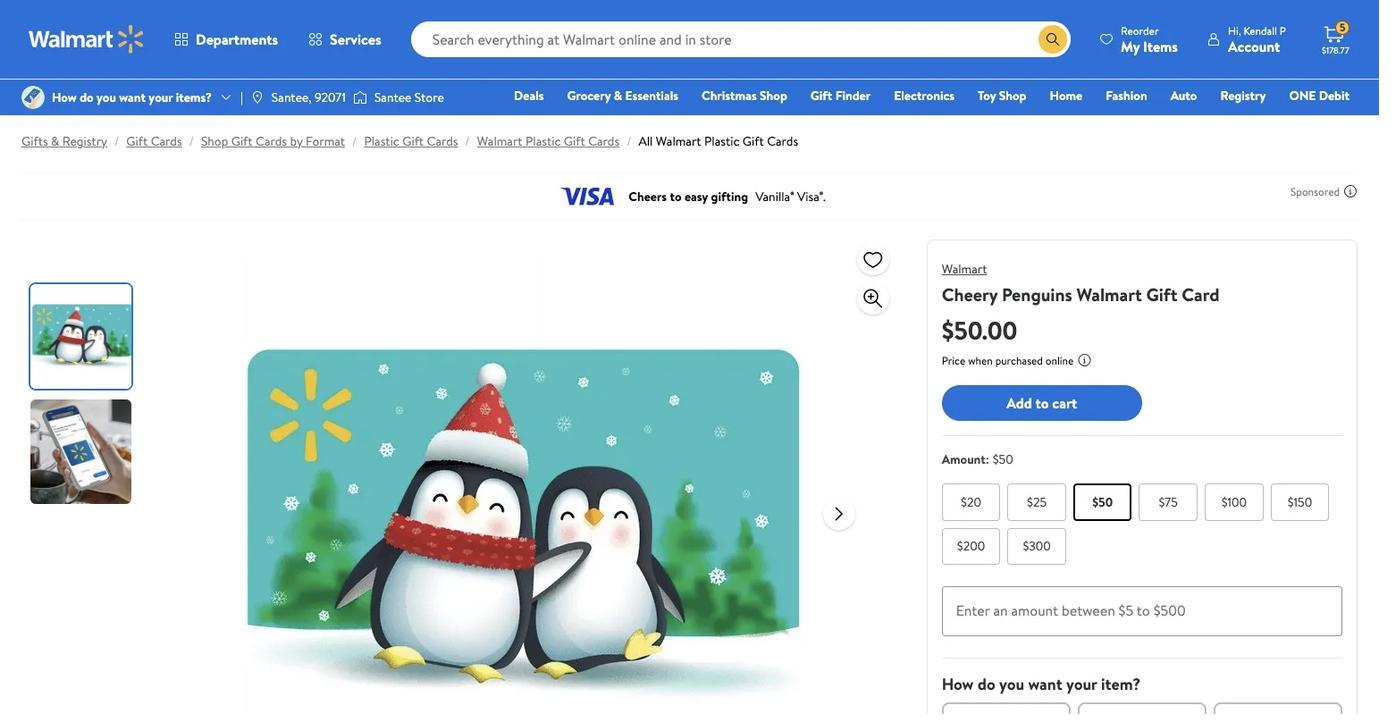 Task type: locate. For each thing, give the bounding box(es) containing it.
cards down items?
[[151, 132, 182, 150]]

cards down christmas shop link
[[767, 132, 798, 150]]

0 vertical spatial registry
[[1220, 87, 1266, 105]]

walmart plastic gift cards link
[[477, 132, 620, 150]]

your for items?
[[149, 88, 173, 106]]

cheery penguins walmart gift card - image 2 of 2 image
[[30, 400, 135, 504]]

/ right format
[[352, 132, 357, 150]]

cards left by
[[256, 132, 287, 150]]

1 horizontal spatial shop
[[760, 87, 787, 105]]

0 vertical spatial want
[[119, 88, 146, 106]]

5
[[1340, 20, 1346, 35]]

departments button
[[159, 18, 293, 61]]

one debit link
[[1281, 86, 1358, 105]]

1 horizontal spatial plastic
[[526, 132, 561, 150]]

plastic down santee
[[364, 132, 399, 150]]

how for how do you want your items?
[[52, 88, 77, 106]]

shop inside 'toy shop' link
[[999, 87, 1027, 105]]

1 vertical spatial want
[[1028, 673, 1062, 695]]

shop
[[760, 87, 787, 105], [999, 87, 1027, 105], [201, 132, 228, 150]]

$50 left $75
[[1092, 493, 1113, 511]]

0 horizontal spatial  image
[[21, 86, 45, 109]]

registry down account
[[1220, 87, 1266, 105]]

3 plastic from the left
[[704, 132, 740, 150]]

0 vertical spatial do
[[80, 88, 94, 106]]

plastic
[[364, 132, 399, 150], [526, 132, 561, 150], [704, 132, 740, 150]]

5 / from the left
[[627, 132, 631, 150]]

one
[[1289, 87, 1316, 105]]

$500
[[1154, 600, 1186, 620]]

0 horizontal spatial $50
[[993, 450, 1013, 468]]

$50 right amount: at bottom
[[993, 450, 1013, 468]]

1 horizontal spatial want
[[1028, 673, 1062, 695]]

0 vertical spatial your
[[149, 88, 173, 106]]

1 plastic from the left
[[364, 132, 399, 150]]

gifts & registry / gift cards / shop gift cards by format / plastic gift cards / walmart plastic gift cards / all walmart plastic gift cards
[[21, 132, 798, 150]]

shop for christmas shop
[[760, 87, 787, 105]]

2 horizontal spatial plastic
[[704, 132, 740, 150]]

$100
[[1221, 493, 1247, 511]]

want up gift cards link
[[119, 88, 146, 106]]

1 horizontal spatial $50
[[1092, 493, 1113, 511]]

you down an
[[999, 673, 1024, 695]]

all walmart plastic gift cards link
[[639, 132, 798, 150]]

walmart up cheery
[[942, 260, 987, 278]]

christmas shop link
[[694, 86, 795, 105]]

1 horizontal spatial registry
[[1220, 87, 1266, 105]]

legal information image
[[1077, 353, 1092, 367]]

0 horizontal spatial want
[[119, 88, 146, 106]]

shop down items?
[[201, 132, 228, 150]]

add to cart
[[1007, 393, 1077, 413]]

departments
[[196, 29, 278, 49]]

online
[[1046, 353, 1074, 368]]

gift down grocery in the top of the page
[[564, 132, 585, 150]]

how do you want your item?
[[942, 673, 1141, 695]]

shop right the christmas
[[760, 87, 787, 105]]

you up the gifts & registry link
[[97, 88, 116, 106]]

reorder
[[1121, 23, 1159, 38]]

services
[[330, 29, 381, 49]]

2 horizontal spatial  image
[[353, 88, 367, 106]]

gift down how do you want your items?
[[126, 132, 148, 150]]

store
[[415, 88, 444, 106]]

grocery & essentials link
[[559, 86, 686, 105]]

cards down store
[[427, 132, 458, 150]]

1 vertical spatial to
[[1137, 600, 1150, 620]]

want for items?
[[119, 88, 146, 106]]

0 vertical spatial $50
[[993, 450, 1013, 468]]

shop inside christmas shop link
[[760, 87, 787, 105]]

walmart up legal information image
[[1077, 282, 1142, 307]]

$50 inside "priceoptions" option group
[[1092, 493, 1113, 511]]

shop for toy shop
[[999, 87, 1027, 105]]

santee, 92071
[[272, 88, 346, 106]]

gift
[[810, 87, 832, 105], [126, 132, 148, 150], [231, 132, 253, 150], [402, 132, 424, 150], [564, 132, 585, 150], [743, 132, 764, 150], [1146, 282, 1178, 307]]

0 vertical spatial &
[[614, 87, 622, 105]]

1 horizontal spatial &
[[614, 87, 622, 105]]

1 vertical spatial $50
[[1092, 493, 1113, 511]]

grocery & essentials
[[567, 87, 678, 105]]

enter an amount between $5 to $500
[[956, 600, 1186, 620]]

want
[[119, 88, 146, 106], [1028, 673, 1062, 695]]

hi,
[[1228, 23, 1241, 38]]

your left "item?"
[[1066, 673, 1097, 695]]

/
[[114, 132, 119, 150], [189, 132, 194, 150], [352, 132, 357, 150], [465, 132, 470, 150], [627, 132, 631, 150]]

0 horizontal spatial plastic
[[364, 132, 399, 150]]

ad disclaimer and feedback for skylinedisplayad image
[[1343, 184, 1358, 198]]

1 / from the left
[[114, 132, 119, 150]]

0 vertical spatial you
[[97, 88, 116, 106]]

&
[[614, 87, 622, 105], [51, 132, 59, 150]]

/ left all
[[627, 132, 631, 150]]

0 horizontal spatial how
[[52, 88, 77, 106]]

walmart image
[[29, 25, 145, 54]]

1 vertical spatial your
[[1066, 673, 1097, 695]]

plastic down the christmas
[[704, 132, 740, 150]]

cart
[[1052, 393, 1077, 413]]

how
[[52, 88, 77, 106], [942, 673, 974, 695]]

to left cart
[[1035, 393, 1049, 413]]

0 horizontal spatial &
[[51, 132, 59, 150]]

0 horizontal spatial to
[[1035, 393, 1049, 413]]

want down "amount"
[[1028, 673, 1062, 695]]

/ right gift cards link
[[189, 132, 194, 150]]

registry link
[[1212, 86, 1274, 105]]

walmart right all
[[656, 132, 701, 150]]

add to favorites list, cheery penguins walmart gift card image
[[862, 248, 884, 270]]

gift cards link
[[126, 132, 182, 150]]

items?
[[176, 88, 212, 106]]

cards left all
[[588, 132, 620, 150]]

1 horizontal spatial how
[[942, 673, 974, 695]]

do up the gifts & registry link
[[80, 88, 94, 106]]

4 cards from the left
[[588, 132, 620, 150]]

format
[[306, 132, 345, 150]]

services button
[[293, 18, 397, 61]]

cheery
[[942, 282, 998, 307]]

 image up gifts on the left of the page
[[21, 86, 45, 109]]

1 horizontal spatial  image
[[250, 90, 264, 105]]

/ left gift cards link
[[114, 132, 119, 150]]

/ right plastic gift cards link
[[465, 132, 470, 150]]

you
[[97, 88, 116, 106], [999, 673, 1024, 695]]

your
[[149, 88, 173, 106], [1066, 673, 1097, 695]]

do
[[80, 88, 94, 106], [978, 673, 995, 695]]

0 horizontal spatial do
[[80, 88, 94, 106]]

want for item?
[[1028, 673, 1062, 695]]

gift finder link
[[802, 86, 879, 105]]

3 / from the left
[[352, 132, 357, 150]]

registry right gifts on the left of the page
[[62, 132, 107, 150]]

how up the gifts & registry link
[[52, 88, 77, 106]]

essentials
[[625, 87, 678, 105]]

grocery
[[567, 87, 611, 105]]

|
[[240, 88, 243, 106]]

do down 'enter'
[[978, 673, 995, 695]]

1 horizontal spatial do
[[978, 673, 995, 695]]

 image right 92071
[[353, 88, 367, 106]]

card
[[1182, 282, 1220, 307]]

kendall
[[1244, 23, 1277, 38]]

2 horizontal spatial shop
[[999, 87, 1027, 105]]

Search search field
[[411, 21, 1071, 57]]

shop right toy
[[999, 87, 1027, 105]]

do for how do you want your item?
[[978, 673, 995, 695]]

0 vertical spatial to
[[1035, 393, 1049, 413]]

1 horizontal spatial your
[[1066, 673, 1097, 695]]

1 cards from the left
[[151, 132, 182, 150]]

santee
[[374, 88, 412, 106]]

walmart
[[477, 132, 523, 150], [656, 132, 701, 150], [942, 260, 987, 278], [1077, 282, 1142, 307]]

 image
[[21, 86, 45, 109], [353, 88, 367, 106], [250, 90, 264, 105]]

gifts & registry link
[[21, 132, 107, 150]]

gift left card
[[1146, 282, 1178, 307]]

1 vertical spatial you
[[999, 673, 1024, 695]]

& right gifts on the left of the page
[[51, 132, 59, 150]]

0 horizontal spatial you
[[97, 88, 116, 106]]

1 vertical spatial &
[[51, 132, 59, 150]]

registry
[[1220, 87, 1266, 105], [62, 132, 107, 150]]

& right grocery in the top of the page
[[614, 87, 622, 105]]

0 horizontal spatial your
[[149, 88, 173, 106]]

 image for how do you want your items?
[[21, 86, 45, 109]]

1 horizontal spatial you
[[999, 673, 1024, 695]]

christmas
[[702, 87, 757, 105]]

0 vertical spatial how
[[52, 88, 77, 106]]

your left items?
[[149, 88, 173, 106]]

 image for santee, 92071
[[250, 90, 264, 105]]

$50
[[993, 450, 1013, 468], [1092, 493, 1113, 511]]

1 vertical spatial do
[[978, 673, 995, 695]]

4 / from the left
[[465, 132, 470, 150]]

 image right |
[[250, 90, 264, 105]]

1 vertical spatial how
[[942, 673, 974, 695]]

to right $5
[[1137, 600, 1150, 620]]

santee store
[[374, 88, 444, 106]]

plastic down the deals
[[526, 132, 561, 150]]

how down 'enter'
[[942, 673, 974, 695]]

$150
[[1288, 493, 1312, 511]]

1 vertical spatial registry
[[62, 132, 107, 150]]



Task type: vqa. For each thing, say whether or not it's contained in the screenshot.
Do
yes



Task type: describe. For each thing, give the bounding box(es) containing it.
amount:
[[942, 450, 989, 468]]

penguins
[[1002, 282, 1072, 307]]

electronics link
[[886, 86, 963, 105]]

gift finder
[[810, 87, 871, 105]]

add
[[1007, 393, 1032, 413]]

gifts
[[21, 132, 48, 150]]

$20
[[961, 493, 981, 511]]

items
[[1143, 36, 1178, 56]]

do for how do you want your items?
[[80, 88, 94, 106]]

cheery penguins walmart gift card image
[[237, 240, 809, 714]]

electronics
[[894, 87, 955, 105]]

my
[[1121, 36, 1140, 56]]

plastic gift cards link
[[364, 132, 458, 150]]

price
[[942, 353, 966, 368]]

how for how do you want your item?
[[942, 673, 974, 695]]

you for how do you want your items?
[[97, 88, 116, 106]]

$178.77
[[1322, 44, 1349, 56]]

walmart cheery penguins walmart gift card $50.00
[[942, 260, 1220, 348]]

debit
[[1319, 87, 1350, 105]]

cheery penguins walmart gift card - image 1 of 2 image
[[30, 284, 135, 389]]

 image for santee store
[[353, 88, 367, 106]]

1 horizontal spatial to
[[1137, 600, 1150, 620]]

home link
[[1042, 86, 1091, 105]]

0 horizontal spatial registry
[[62, 132, 107, 150]]

gift down the santee store
[[402, 132, 424, 150]]

deals
[[514, 87, 544, 105]]

when
[[968, 353, 993, 368]]

toy shop link
[[970, 86, 1035, 105]]

all
[[639, 132, 653, 150]]

next media item image
[[828, 503, 850, 524]]

gift down christmas shop link
[[743, 132, 764, 150]]

amount: $50
[[942, 450, 1013, 468]]

$300
[[1023, 538, 1051, 555]]

toy shop
[[978, 87, 1027, 105]]

reorder my items
[[1121, 23, 1178, 56]]

Walmart Site-Wide search field
[[411, 21, 1071, 57]]

2 / from the left
[[189, 132, 194, 150]]

fashion
[[1106, 87, 1147, 105]]

enter
[[956, 600, 990, 620]]

deals link
[[506, 86, 552, 105]]

$50.00
[[942, 313, 1018, 348]]

purchased
[[995, 353, 1043, 368]]

0 horizontal spatial shop
[[201, 132, 228, 150]]

account
[[1228, 36, 1280, 56]]

between
[[1062, 600, 1115, 620]]

sponsored
[[1291, 184, 1340, 199]]

gift left 'finder'
[[810, 87, 832, 105]]

add to cart button
[[942, 385, 1142, 421]]

gift down |
[[231, 132, 253, 150]]

walmart+
[[1296, 112, 1350, 130]]

search icon image
[[1046, 32, 1060, 46]]

gift inside walmart cheery penguins walmart gift card $50.00
[[1146, 282, 1178, 307]]

walmart link
[[942, 260, 987, 278]]

priceoptions option group
[[935, 484, 1342, 572]]

walmart+ link
[[1288, 111, 1358, 130]]

& for gifts
[[51, 132, 59, 150]]

price when purchased online
[[942, 353, 1074, 368]]

3 cards from the left
[[427, 132, 458, 150]]

christmas shop
[[702, 87, 787, 105]]

zoom image modal image
[[862, 288, 884, 309]]

shop gift cards by format link
[[201, 132, 345, 150]]

92071
[[315, 88, 346, 106]]

to inside button
[[1035, 393, 1049, 413]]

5 $178.77
[[1322, 20, 1349, 56]]

home
[[1050, 87, 1083, 105]]

& for grocery
[[614, 87, 622, 105]]

5 cards from the left
[[767, 132, 798, 150]]

amount
[[1011, 600, 1058, 620]]

one debit walmart+
[[1289, 87, 1350, 130]]

$5
[[1119, 600, 1133, 620]]

$200
[[957, 538, 985, 555]]

how do you want your items?
[[52, 88, 212, 106]]

2 plastic from the left
[[526, 132, 561, 150]]

fashion link
[[1098, 86, 1155, 105]]

p
[[1280, 23, 1286, 38]]

$75
[[1159, 493, 1178, 511]]

by
[[290, 132, 303, 150]]

finder
[[835, 87, 871, 105]]

auto
[[1171, 87, 1197, 105]]

hi, kendall p account
[[1228, 23, 1286, 56]]

an
[[993, 600, 1008, 620]]

$25
[[1027, 493, 1047, 511]]

auto link
[[1163, 86, 1205, 105]]

Enter an amount between $5 to $500 text field
[[942, 586, 1342, 636]]

toy
[[978, 87, 996, 105]]

your for item?
[[1066, 673, 1097, 695]]

item?
[[1101, 673, 1141, 695]]

you for how do you want your item?
[[999, 673, 1024, 695]]

walmart down "deals" 'link'
[[477, 132, 523, 150]]

santee,
[[272, 88, 312, 106]]

2 cards from the left
[[256, 132, 287, 150]]



